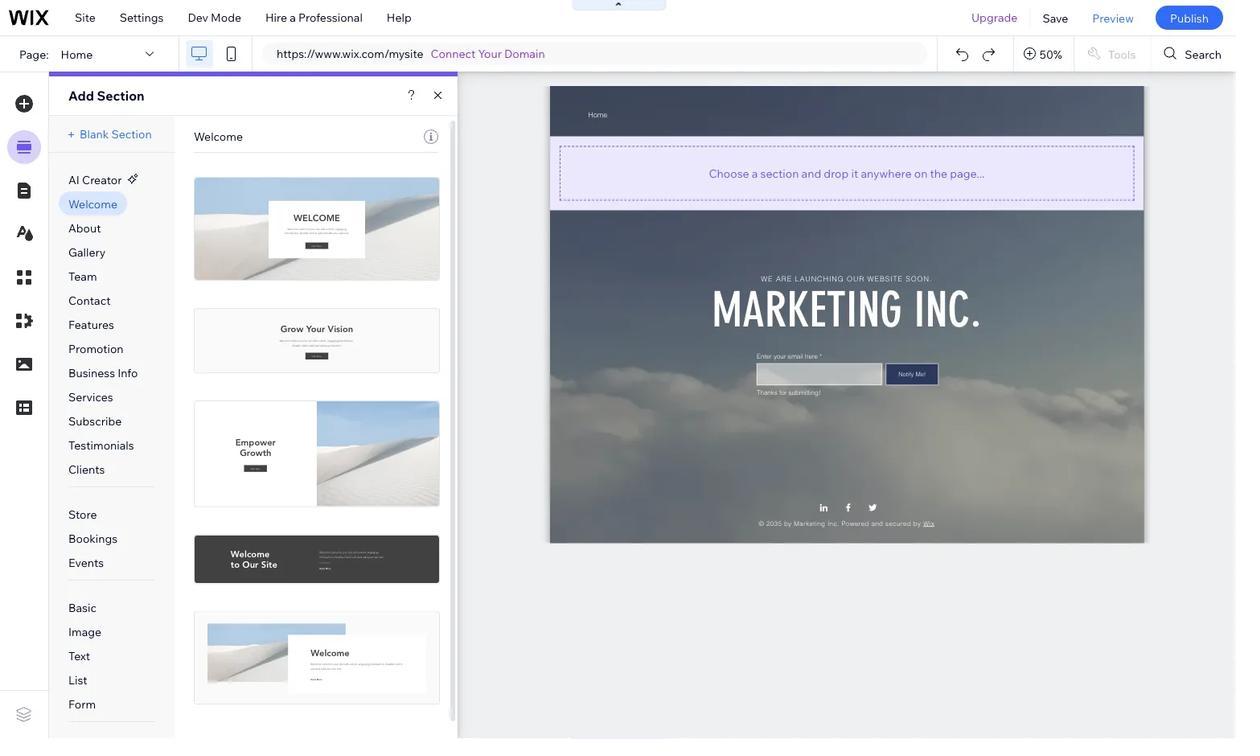Task type: vqa. For each thing, say whether or not it's contained in the screenshot.
drop
yes



Task type: locate. For each thing, give the bounding box(es) containing it.
publish button
[[1156, 6, 1223, 30]]

https://www.wix.com/mysite connect your domain
[[277, 47, 545, 61]]

a left section
[[752, 166, 758, 180]]

form
[[68, 697, 96, 711]]

about
[[68, 221, 101, 235]]

1 horizontal spatial welcome
[[194, 129, 243, 144]]

a for professional
[[290, 10, 296, 25]]

creator
[[82, 173, 122, 187]]

1 horizontal spatial a
[[752, 166, 758, 180]]

preview
[[1092, 11, 1134, 25]]

domain
[[504, 47, 545, 61]]

page...
[[950, 166, 985, 180]]

0 horizontal spatial a
[[290, 10, 296, 25]]

a
[[290, 10, 296, 25], [752, 166, 758, 180]]

1 vertical spatial section
[[111, 127, 152, 141]]

section right blank
[[111, 127, 152, 141]]

section
[[97, 88, 144, 104], [111, 127, 152, 141]]

section for add section
[[97, 88, 144, 104]]

image
[[68, 625, 101, 639]]

welcome
[[194, 129, 243, 144], [68, 197, 117, 211]]

team
[[68, 269, 97, 284]]

0 horizontal spatial welcome
[[68, 197, 117, 211]]

section
[[760, 166, 799, 180]]

dev
[[188, 10, 208, 25]]

settings
[[120, 10, 164, 25]]

testimonials
[[68, 438, 134, 452]]

business info
[[68, 366, 138, 380]]

0 vertical spatial welcome
[[194, 129, 243, 144]]

0 vertical spatial section
[[97, 88, 144, 104]]

events
[[68, 556, 104, 570]]

gallery
[[68, 245, 106, 259]]

0 vertical spatial a
[[290, 10, 296, 25]]

the
[[930, 166, 948, 180]]

basic
[[68, 601, 96, 615]]

home
[[61, 47, 93, 61]]

list
[[68, 673, 87, 687]]

ai
[[68, 173, 80, 187]]

your
[[478, 47, 502, 61]]

connect
[[431, 47, 476, 61]]

ai creator
[[68, 173, 122, 187]]

site
[[75, 10, 96, 25]]

blank
[[80, 127, 109, 141]]

a right hire
[[290, 10, 296, 25]]

anywhere
[[861, 166, 912, 180]]

50% button
[[1014, 36, 1074, 72]]

choose a section and drop it anywhere on the page...
[[709, 166, 985, 180]]

tools
[[1108, 47, 1136, 61]]

on
[[914, 166, 928, 180]]

section for blank section
[[111, 127, 152, 141]]

search
[[1185, 47, 1222, 61]]

publish
[[1170, 11, 1209, 25]]

1 vertical spatial a
[[752, 166, 758, 180]]

section up blank section
[[97, 88, 144, 104]]

blank section
[[80, 127, 152, 141]]



Task type: describe. For each thing, give the bounding box(es) containing it.
it
[[851, 166, 858, 180]]

info
[[118, 366, 138, 380]]

add section
[[68, 88, 144, 104]]

promotion
[[68, 342, 124, 356]]

drop
[[824, 166, 849, 180]]

50%
[[1040, 47, 1062, 61]]

contact
[[68, 294, 111, 308]]

services
[[68, 390, 113, 404]]

professional
[[298, 10, 363, 25]]

bookings
[[68, 532, 118, 546]]

https://www.wix.com/mysite
[[277, 47, 423, 61]]

and
[[802, 166, 821, 180]]

hire
[[265, 10, 287, 25]]

store
[[68, 508, 97, 522]]

search button
[[1151, 36, 1236, 72]]

dev mode
[[188, 10, 241, 25]]

subscribe
[[68, 414, 122, 428]]

text
[[68, 649, 90, 663]]

mode
[[211, 10, 241, 25]]

tools button
[[1074, 36, 1150, 72]]

hire a professional
[[265, 10, 363, 25]]

clients
[[68, 462, 105, 477]]

add
[[68, 88, 94, 104]]

business
[[68, 366, 115, 380]]

upgrade
[[972, 10, 1018, 25]]

1 vertical spatial welcome
[[68, 197, 117, 211]]

help
[[387, 10, 412, 25]]

preview button
[[1080, 0, 1146, 35]]

save
[[1043, 11, 1068, 25]]

features
[[68, 318, 114, 332]]

save button
[[1031, 0, 1080, 35]]

a for section
[[752, 166, 758, 180]]

choose
[[709, 166, 749, 180]]



